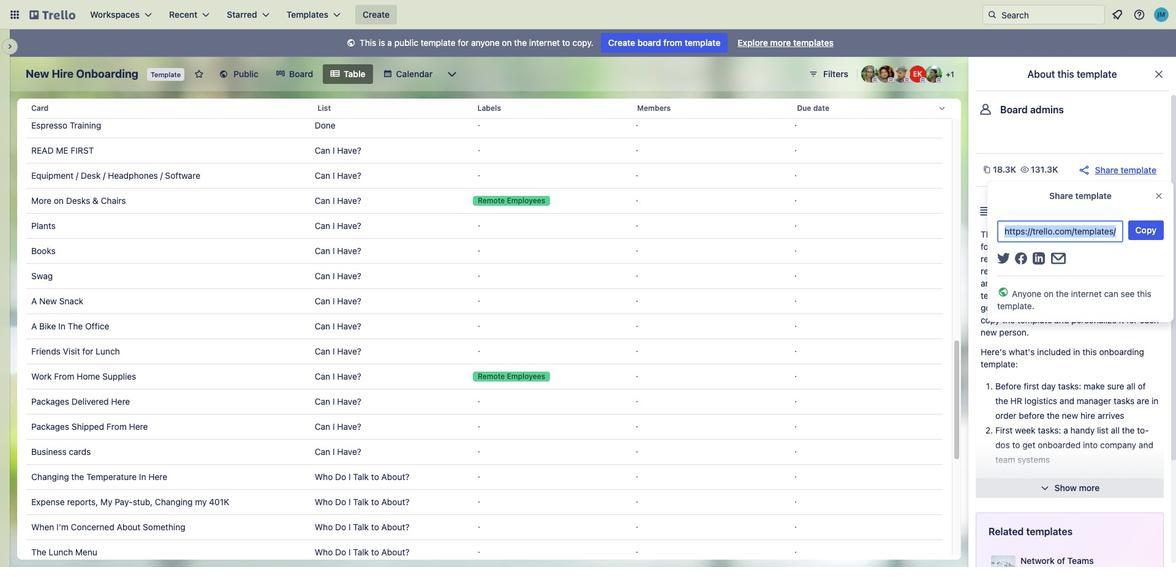 Task type: locate. For each thing, give the bounding box(es) containing it.
i for plants
[[333, 221, 335, 231]]

share template up centralized
[[1049, 191, 1112, 201]]

search image
[[988, 10, 997, 20]]

close popover image
[[1154, 191, 1164, 201]]

0 horizontal spatial lunch
[[49, 547, 73, 557]]

8 can i have? from the top
[[315, 321, 361, 331]]

create
[[363, 9, 390, 20], [608, 37, 635, 48]]

1 vertical spatial more
[[1079, 483, 1100, 493]]

4 can i have? from the top
[[315, 221, 361, 231]]

board
[[289, 69, 313, 79], [1000, 104, 1028, 115]]

0 horizontal spatial new
[[981, 327, 997, 338]]

0 vertical spatial a
[[31, 296, 37, 306]]

internet
[[529, 37, 560, 48], [1071, 289, 1102, 299]]

color: green, title: "remote employees" element for more on desks & chairs
[[473, 196, 550, 206]]

all down centralized
[[1090, 241, 1099, 252]]

from right shipped in the bottom left of the page
[[106, 421, 127, 432]]

0 vertical spatial in
[[1073, 347, 1080, 357]]

business
[[1089, 254, 1124, 264]]

calendar link
[[375, 64, 440, 84]]

have?
[[337, 145, 361, 156], [337, 170, 361, 181], [337, 195, 361, 206], [337, 221, 361, 231], [337, 246, 361, 256], [337, 271, 361, 281], [337, 296, 361, 306], [337, 321, 361, 331], [337, 346, 361, 357], [337, 371, 361, 382], [337, 396, 361, 407], [337, 421, 361, 432], [337, 447, 361, 457]]

andre gorte (andregorte) image
[[877, 66, 894, 83]]

a bike in the office
[[31, 321, 109, 331]]

can for first
[[315, 145, 330, 156]]

0 vertical spatial here
[[111, 396, 130, 407]]

table containing espresso training
[[17, 94, 961, 565]]

have? for in
[[337, 321, 361, 331]]

in
[[58, 321, 65, 331], [139, 472, 146, 482]]

lunch
[[96, 346, 120, 357], [49, 547, 73, 557]]

1 vertical spatial a
[[31, 321, 37, 331]]

new left snack
[[39, 296, 57, 306]]

about? for something
[[381, 522, 410, 532]]

have? for for
[[337, 346, 361, 357]]

the
[[68, 321, 83, 331], [31, 547, 46, 557]]

this
[[1058, 69, 1074, 80], [1111, 278, 1125, 289], [1137, 289, 1152, 299], [1083, 347, 1097, 357]]

1 vertical spatial on
[[54, 195, 64, 206]]

0 horizontal spatial this member is an admin of this workspace. image
[[904, 77, 910, 83]]

a inside a bike in the office link
[[31, 321, 37, 331]]

1 vertical spatial get
[[1128, 290, 1141, 301]]

avoid
[[998, 278, 1019, 289]]

2 this member is an admin of this workspace. image from the left
[[936, 77, 942, 83]]

board for board admins
[[1000, 104, 1028, 115]]

remote employees for more on desks & chairs
[[478, 196, 545, 205]]

ellie kulick (elliekulick2) image
[[909, 66, 926, 83]]

row containing packages shipped from here
[[26, 414, 943, 440]]

can i have? for for
[[315, 346, 361, 357]]

0 horizontal spatial templates
[[793, 37, 834, 48]]

14 row from the top
[[26, 414, 943, 440]]

and down company.
[[1055, 315, 1069, 325]]

18 row from the top
[[26, 515, 943, 540]]

a up onboarded
[[1064, 425, 1068, 436]]

1 horizontal spatial create
[[608, 37, 635, 48]]

this member is an admin of this workspace. image right andre gorte (andregorte) icon
[[904, 77, 910, 83]]

in inside before first day tasks: make sure all of the hr logistics and manager tasks are in order before the new hire arrives first week tasks: a handy list all the to- dos to get onboarded into company and team systems who's who list: help the newbie orient themselves and learn all about the key people they'll encounter at work
[[1152, 396, 1159, 406]]

show more
[[1055, 483, 1100, 493]]

12 row from the top
[[26, 364, 943, 390]]

row containing plants
[[26, 213, 943, 239]]

of inside before first day tasks: make sure all of the hr logistics and manager tasks are in order before the new hire arrives first week tasks: a handy list all the to- dos to get onboarded into company and team systems who's who list: help the newbie orient themselves and learn all about the key people they'll encounter at work
[[1138, 381, 1146, 391]]

read me first
[[31, 145, 94, 156]]

3 who do i talk to about? from the top
[[315, 522, 410, 532]]

new hire onboarding
[[26, 67, 138, 80]]

of up are
[[1138, 381, 1146, 391]]

new inside "text box"
[[26, 67, 49, 80]]

about down expense reports, my pay-stub, changing my 401k
[[117, 522, 141, 532]]

hire up handy at the bottom of page
[[1081, 410, 1096, 421]]

row containing swag
[[26, 263, 943, 289]]

3 can from the top
[[315, 195, 330, 206]]

1 remote employees from the top
[[478, 196, 545, 205]]

employees
[[507, 196, 545, 205], [507, 372, 545, 381]]

2 a from the top
[[31, 321, 37, 331]]

13 have? from the top
[[337, 447, 361, 457]]

1 vertical spatial board
[[1000, 104, 1028, 115]]

expense reports, my pay-stub, changing my 401k
[[31, 497, 229, 507]]

a left bike
[[31, 321, 37, 331]]

0 vertical spatial remote employees
[[478, 196, 545, 205]]

more on desks & chairs
[[31, 195, 126, 206]]

2 about? from the top
[[381, 497, 410, 507]]

more inside "button"
[[1079, 483, 1100, 493]]

board inside 'link'
[[289, 69, 313, 79]]

hire
[[52, 67, 74, 80]]

0 horizontal spatial from
[[54, 371, 74, 382]]

lunch down i'm at the left bottom of the page
[[49, 547, 73, 557]]

1 vertical spatial templates
[[1026, 526, 1073, 537]]

2 vertical spatial new
[[1062, 410, 1078, 421]]

this left onboarding
[[1083, 347, 1097, 357]]

customize views image
[[446, 68, 458, 80]]

more for explore
[[770, 37, 791, 48]]

0 vertical spatial share
[[1095, 164, 1119, 175]]

people
[[996, 499, 1022, 509]]

on right anyone
[[502, 37, 512, 48]]

2 remote employees from the top
[[478, 372, 545, 381]]

1 horizontal spatial internet
[[1071, 289, 1102, 299]]

sm image
[[345, 37, 357, 50]]

1 horizontal spatial hire
[[1081, 410, 1096, 421]]

onboarding
[[76, 67, 138, 80]]

shipped
[[72, 421, 104, 432]]

this for this is a public template for anyone on the internet to copy.
[[360, 37, 376, 48]]

row containing more on desks & chairs
[[26, 188, 943, 214]]

have? for from
[[337, 421, 361, 432]]

3 row from the top
[[26, 138, 943, 164]]

who
[[1022, 469, 1040, 480], [315, 472, 333, 482], [315, 497, 333, 507], [315, 522, 333, 532], [315, 547, 333, 557]]

from up the personalize
[[1079, 303, 1099, 313]]

board left table link
[[289, 69, 313, 79]]

7 can from the top
[[315, 296, 330, 306]]

1 horizontal spatial tasks
[[1114, 396, 1135, 406]]

1 horizontal spatial share
[[1095, 164, 1119, 175]]

can for snack
[[315, 296, 330, 306]]

2 do from the top
[[335, 497, 346, 507]]

1 horizontal spatial from
[[106, 421, 127, 432]]

this member is an admin of this workspace. image right the amy freiderson (amyfreiderson) "icon" at the right
[[888, 77, 894, 83]]

get down week
[[1023, 440, 1036, 450]]

onboarded.
[[1061, 266, 1106, 276]]

2 color: green, title: "remote employees" element from the top
[[473, 372, 550, 382]]

who for stub,
[[315, 497, 333, 507]]

/
[[76, 170, 78, 181], [103, 170, 106, 181], [160, 170, 163, 181]]

3 do from the top
[[335, 522, 346, 532]]

1 a from the top
[[31, 296, 37, 306]]

0 vertical spatial tasks
[[1063, 290, 1084, 301]]

4 about? from the top
[[381, 547, 410, 557]]

0 horizontal spatial this member is an admin of this workspace. image
[[872, 77, 878, 83]]

this inside this template provides a centralized space for every new hire to tackle all the job- related logistical items and business requirements to get onboarded. to save time and avoid human error, populate this template with all the tasks needed to get going for your company. from there, simply copy the template and personalize it for each new person.
[[1111, 278, 1125, 289]]

19 row from the top
[[26, 540, 943, 565]]

12 can i have? from the top
[[315, 421, 361, 432]]

human
[[1021, 278, 1048, 289]]

person.
[[999, 327, 1029, 338]]

open information menu image
[[1133, 9, 1146, 21]]

0 horizontal spatial hire
[[1037, 241, 1052, 252]]

changing down the business
[[31, 472, 69, 482]]

learn
[[1060, 484, 1080, 494]]

here down packages delivered here "link"
[[129, 421, 148, 432]]

list
[[1097, 425, 1109, 436]]

new up logistical
[[1018, 241, 1034, 252]]

newbie
[[1093, 469, 1122, 480]]

0 vertical spatial on
[[502, 37, 512, 48]]

1 horizontal spatial get
[[1046, 266, 1059, 276]]

row containing packages delivered here
[[26, 389, 943, 415]]

new
[[26, 67, 49, 80], [39, 296, 57, 306]]

11 row from the top
[[26, 339, 943, 365]]

/ left desk
[[76, 170, 78, 181]]

1 remote employees button from the top
[[468, 189, 626, 213]]

in inside here's what's included in this onboarding template:
[[1073, 347, 1080, 357]]

i for work from home supplies
[[333, 371, 335, 382]]

17 row from the top
[[26, 489, 943, 515]]

16 row from the top
[[26, 464, 943, 490]]

15 row from the top
[[26, 439, 943, 465]]

have? for first
[[337, 145, 361, 156]]

2 vertical spatial a
[[1064, 425, 1068, 436]]

here inside "link"
[[111, 396, 130, 407]]

0 vertical spatial about
[[1028, 69, 1055, 80]]

who inside before first day tasks: make sure all of the hr logistics and manager tasks are in order before the new hire arrives first week tasks: a handy list all the to- dos to get onboarded into company and team systems who's who list: help the newbie orient themselves and learn all about the key people they'll encounter at work
[[1022, 469, 1040, 480]]

1 row from the top
[[26, 94, 952, 123]]

4 who do i talk to about? from the top
[[315, 547, 410, 557]]

0 vertical spatial templates
[[793, 37, 834, 48]]

about this template
[[1028, 69, 1117, 80]]

menu
[[75, 547, 97, 557]]

star or unstar board image
[[194, 69, 204, 79]]

6 can from the top
[[315, 271, 330, 281]]

and down to-
[[1139, 440, 1154, 450]]

internet down "onboarded."
[[1071, 289, 1102, 299]]

9 have? from the top
[[337, 346, 361, 357]]

here down "supplies" on the left bottom of page
[[111, 396, 130, 407]]

create for create board from template
[[608, 37, 635, 48]]

1 vertical spatial about
[[117, 522, 141, 532]]

1 vertical spatial this
[[981, 229, 998, 240]]

1 can i have? from the top
[[315, 145, 361, 156]]

this inside anyone on the internet can see this template.
[[1137, 289, 1152, 299]]

here down business cards link
[[148, 472, 167, 482]]

0 vertical spatial remote
[[478, 196, 505, 205]]

2 row from the top
[[26, 113, 943, 138]]

this member is an admin of this workspace. image right chris temperson (christemperson) image
[[920, 77, 926, 83]]

packages up the business
[[31, 421, 69, 432]]

2 horizontal spatial this member is an admin of this workspace. image
[[920, 77, 926, 83]]

/ right desk
[[103, 170, 106, 181]]

0 horizontal spatial board
[[289, 69, 313, 79]]

2 employees from the top
[[507, 372, 545, 381]]

0 horizontal spatial about
[[117, 522, 141, 532]]

1 horizontal spatial more
[[1079, 483, 1100, 493]]

1 vertical spatial packages
[[31, 421, 69, 432]]

this inside this template provides a centralized space for every new hire to tackle all the job- related logistical items and business requirements to get onboarded. to save time and avoid human error, populate this template with all the tasks needed to get going for your company. from there, simply copy the template and personalize it for each new person.
[[981, 229, 998, 240]]

on right more
[[54, 195, 64, 206]]

tasks: up onboarded
[[1038, 425, 1061, 436]]

0 horizontal spatial /
[[76, 170, 78, 181]]

1 vertical spatial lunch
[[49, 547, 73, 557]]

more for show
[[1079, 483, 1100, 493]]

row containing friends visit for lunch
[[26, 339, 943, 365]]

templates up the network of teams
[[1026, 526, 1073, 537]]

this up every
[[981, 229, 998, 240]]

5 can from the top
[[315, 246, 330, 256]]

new
[[1018, 241, 1034, 252], [981, 327, 997, 338], [1062, 410, 1078, 421]]

amy freiderson (amyfreiderson) image
[[861, 66, 879, 83]]

simply
[[1127, 303, 1152, 313]]

job-
[[1117, 241, 1133, 252]]

1 vertical spatial in
[[139, 472, 146, 482]]

1 vertical spatial create
[[608, 37, 635, 48]]

13 row from the top
[[26, 389, 943, 415]]

row containing changing the temperature in here
[[26, 464, 943, 490]]

email image
[[1051, 252, 1066, 265]]

remote employees button
[[468, 189, 626, 213], [468, 365, 626, 389]]

in right included
[[1073, 347, 1080, 357]]

a right is
[[387, 37, 392, 48]]

0 vertical spatial of
[[1138, 381, 1146, 391]]

all right list
[[1111, 425, 1120, 436]]

a up tackle
[[1073, 229, 1078, 240]]

2 packages from the top
[[31, 421, 69, 432]]

tasks down sure
[[1114, 396, 1135, 406]]

all right learn
[[1082, 484, 1091, 494]]

i for business cards
[[333, 447, 335, 457]]

10 can i have? from the top
[[315, 371, 361, 382]]

3 talk from the top
[[353, 522, 369, 532]]

0 vertical spatial more
[[770, 37, 791, 48]]

2 horizontal spatial new
[[1062, 410, 1078, 421]]

get up simply
[[1128, 290, 1141, 301]]

3 about? from the top
[[381, 522, 410, 532]]

about up admins
[[1028, 69, 1055, 80]]

2 / from the left
[[103, 170, 106, 181]]

1 horizontal spatial templates
[[1026, 526, 1073, 537]]

2 talk from the top
[[353, 497, 369, 507]]

visit
[[63, 346, 80, 357]]

the
[[514, 37, 527, 48], [1101, 241, 1114, 252], [1056, 289, 1069, 299], [1048, 290, 1061, 301], [1002, 315, 1015, 325], [996, 396, 1008, 406], [1047, 410, 1060, 421], [1122, 425, 1135, 436], [1078, 469, 1091, 480], [71, 472, 84, 482], [1118, 484, 1131, 494]]

4 row from the top
[[26, 163, 943, 189]]

3 have? from the top
[[337, 195, 361, 206]]

1 talk from the top
[[353, 472, 369, 482]]

workspaces
[[90, 9, 140, 20]]

packages inside "link"
[[31, 396, 69, 407]]

i for friends visit for lunch
[[333, 346, 335, 357]]

do for stub,
[[335, 497, 346, 507]]

equipment
[[31, 170, 74, 181]]

packages down the work
[[31, 396, 69, 407]]

2 horizontal spatial a
[[1073, 229, 1078, 240]]

0 vertical spatial packages
[[31, 396, 69, 407]]

1 vertical spatial in
[[1152, 396, 1159, 406]]

can i have? for desk
[[315, 170, 361, 181]]

12 can from the top
[[315, 421, 330, 432]]

are
[[1137, 396, 1150, 406]]

all down the human
[[1037, 290, 1046, 301]]

tasks: right the day
[[1058, 381, 1082, 391]]

template
[[151, 70, 181, 78]]

i for a new snack
[[333, 296, 335, 306]]

can for home
[[315, 371, 330, 382]]

internet left 'copy.'
[[529, 37, 560, 48]]

new left 'hire'
[[26, 67, 49, 80]]

supplies
[[102, 371, 136, 382]]

i for a bike in the office
[[333, 321, 335, 331]]

in
[[1073, 347, 1080, 357], [1152, 396, 1159, 406]]

2 remote employees button from the top
[[468, 365, 626, 389]]

6 can i have? from the top
[[315, 271, 361, 281]]

of left teams in the bottom right of the page
[[1057, 556, 1065, 566]]

lunch down the office
[[96, 346, 120, 357]]

1 vertical spatial color: green, title: "remote employees" element
[[473, 372, 550, 382]]

there,
[[1101, 303, 1124, 313]]

labels
[[477, 104, 501, 113]]

for right 'visit'
[[82, 346, 93, 357]]

6 have? from the top
[[337, 271, 361, 281]]

2 who do i talk to about? from the top
[[315, 497, 410, 507]]

employees for work from home supplies
[[507, 372, 545, 381]]

5 row from the top
[[26, 188, 943, 214]]

get down items
[[1046, 266, 1059, 276]]

10 row from the top
[[26, 314, 943, 339]]

0 horizontal spatial in
[[1073, 347, 1080, 357]]

share template
[[1095, 164, 1157, 175], [1049, 191, 1112, 201]]

0 horizontal spatial more
[[770, 37, 791, 48]]

color: green, title: "remote employees" element for work from home supplies
[[473, 372, 550, 382]]

more
[[770, 37, 791, 48], [1079, 483, 1100, 493]]

8 can from the top
[[315, 321, 330, 331]]

work from home supplies link
[[31, 365, 305, 389]]

2 this member is an admin of this workspace. image from the left
[[888, 77, 894, 83]]

i for read me first
[[333, 145, 335, 156]]

1 horizontal spatial about
[[1028, 69, 1055, 80]]

share template up close popover image
[[1095, 164, 1157, 175]]

the left the office
[[68, 321, 83, 331]]

can for here
[[315, 396, 330, 407]]

9 row from the top
[[26, 289, 943, 314]]

related
[[981, 254, 1008, 264]]

this member is an admin of this workspace. image for andre gorte (andregorte) icon
[[888, 77, 894, 83]]

get inside before first day tasks: make sure all of the hr logistics and manager tasks are in order before the new hire arrives first week tasks: a handy list all the to- dos to get onboarded into company and team systems who's who list: help the newbie orient themselves and learn all about the key people they'll encounter at work
[[1023, 440, 1036, 450]]

1 this member is an admin of this workspace. image from the left
[[904, 77, 910, 83]]

office
[[85, 321, 109, 331]]

create inside button
[[363, 9, 390, 20]]

0 horizontal spatial tasks
[[1063, 290, 1084, 301]]

2 horizontal spatial from
[[1079, 303, 1099, 313]]

this member is an admin of this workspace. image
[[872, 77, 878, 83], [888, 77, 894, 83], [920, 77, 926, 83]]

this template provides a centralized space for every new hire to tackle all the job- related logistical items and business requirements to get onboarded. to save time and avoid human error, populate this template with all the tasks needed to get going for your company. from there, simply copy the template and personalize it for each new person.
[[981, 229, 1159, 338]]

internet inside anyone on the internet can see this template.
[[1071, 289, 1102, 299]]

this for this template provides a centralized space for every new hire to tackle all the job- related logistical items and business requirements to get onboarded. to save time and avoid human error, populate this template with all the tasks needed to get going for your company. from there, simply copy the template and personalize it for each new person.
[[981, 229, 998, 240]]

can for from
[[315, 421, 330, 432]]

can i have? for in
[[315, 321, 361, 331]]

3 can i have? from the top
[[315, 195, 361, 206]]

show more button
[[976, 478, 1164, 498]]

for right it
[[1127, 315, 1138, 325]]

1 horizontal spatial of
[[1138, 381, 1146, 391]]

10 can from the top
[[315, 371, 330, 382]]

this member is an admin of this workspace. image for chris temperson (christemperson) image
[[904, 77, 910, 83]]

primary element
[[0, 0, 1176, 29]]

1 vertical spatial internet
[[1071, 289, 1102, 299]]

1 horizontal spatial this member is an admin of this workspace. image
[[936, 77, 942, 83]]

new up handy at the bottom of page
[[1062, 410, 1078, 421]]

8 row from the top
[[26, 263, 943, 289]]

i for equipment / desk / headphones / software
[[333, 170, 335, 181]]

workspaces button
[[83, 5, 159, 25]]

2 horizontal spatial /
[[160, 170, 163, 181]]

row containing a bike in the office
[[26, 314, 943, 339]]

create up is
[[363, 9, 390, 20]]

in up stub,
[[139, 472, 146, 482]]

4 talk from the top
[[353, 547, 369, 557]]

this left is
[[360, 37, 376, 48]]

1 vertical spatial the
[[31, 547, 46, 557]]

is
[[379, 37, 385, 48]]

1 horizontal spatial lunch
[[96, 346, 120, 357]]

row containing work from home supplies
[[26, 364, 943, 390]]

2 horizontal spatial get
[[1128, 290, 1141, 301]]

6 row from the top
[[26, 213, 943, 239]]

1 horizontal spatial this member is an admin of this workspace. image
[[888, 77, 894, 83]]

1 can from the top
[[315, 145, 330, 156]]

talk for here
[[353, 472, 369, 482]]

talk for something
[[353, 522, 369, 532]]

color: green, title: "remote employees" element
[[473, 196, 550, 206], [473, 372, 550, 382]]

on up company.
[[1044, 289, 1054, 299]]

templates up 'filters' button
[[793, 37, 834, 48]]

the down when
[[31, 547, 46, 557]]

can for in
[[315, 321, 330, 331]]

1 vertical spatial a
[[1073, 229, 1078, 240]]

8 have? from the top
[[337, 321, 361, 331]]

2 horizontal spatial on
[[1044, 289, 1054, 299]]

1 do from the top
[[335, 472, 346, 482]]

the lunch menu link
[[31, 540, 305, 565]]

espresso training
[[31, 120, 101, 130]]

7 can i have? from the top
[[315, 296, 361, 306]]

0 vertical spatial new
[[1018, 241, 1034, 252]]

row containing read me first
[[26, 138, 943, 164]]

0 vertical spatial the
[[68, 321, 83, 331]]

about
[[1028, 69, 1055, 80], [117, 522, 141, 532]]

in right are
[[1152, 396, 1159, 406]]

on inside row
[[54, 195, 64, 206]]

None field
[[997, 221, 1123, 243]]

remote employees
[[478, 196, 545, 205], [478, 372, 545, 381]]

11 can from the top
[[315, 396, 330, 407]]

1 have? from the top
[[337, 145, 361, 156]]

can for for
[[315, 346, 330, 357]]

error,
[[1050, 278, 1072, 289]]

snack
[[59, 296, 83, 306]]

0 vertical spatial share template
[[1095, 164, 1157, 175]]

this up simply
[[1137, 289, 1152, 299]]

2 can i have? from the top
[[315, 170, 361, 181]]

and down tackle
[[1072, 254, 1087, 264]]

2 vertical spatial get
[[1023, 440, 1036, 450]]

on inside anyone on the internet can see this template.
[[1044, 289, 1054, 299]]

key
[[1133, 484, 1147, 494]]

back to home image
[[29, 5, 75, 25]]

talk
[[353, 472, 369, 482], [353, 497, 369, 507], [353, 522, 369, 532], [353, 547, 369, 557]]

can i have? for snack
[[315, 296, 361, 306]]

from right the work
[[54, 371, 74, 382]]

3 this member is an admin of this workspace. image from the left
[[920, 77, 926, 83]]

0 vertical spatial color: green, title: "remote employees" element
[[473, 196, 550, 206]]

0 vertical spatial internet
[[529, 37, 560, 48]]

do for something
[[335, 522, 346, 532]]

board left admins
[[1000, 104, 1028, 115]]

0 horizontal spatial the
[[31, 547, 46, 557]]

each
[[1140, 315, 1159, 325]]

stub,
[[133, 497, 153, 507]]

Search field
[[997, 6, 1105, 24]]

2 have? from the top
[[337, 170, 361, 181]]

have? for here
[[337, 396, 361, 407]]

2 can from the top
[[315, 170, 330, 181]]

1 vertical spatial share
[[1049, 191, 1073, 201]]

9 can from the top
[[315, 346, 330, 357]]

create left board
[[608, 37, 635, 48]]

this down to in the top right of the page
[[1111, 278, 1125, 289]]

1 packages from the top
[[31, 396, 69, 407]]

this
[[360, 37, 376, 48], [981, 229, 998, 240]]

0 vertical spatial new
[[26, 67, 49, 80]]

row
[[26, 94, 952, 123], [26, 113, 943, 138], [26, 138, 943, 164], [26, 163, 943, 189], [26, 188, 943, 214], [26, 213, 943, 239], [26, 238, 943, 264], [26, 263, 943, 289], [26, 289, 943, 314], [26, 314, 943, 339], [26, 339, 943, 365], [26, 364, 943, 390], [26, 389, 943, 415], [26, 414, 943, 440], [26, 439, 943, 465], [26, 464, 943, 490], [26, 489, 943, 515], [26, 515, 943, 540], [26, 540, 943, 565]]

1 vertical spatial employees
[[507, 372, 545, 381]]

logistical
[[1011, 254, 1046, 264]]

priscilla parjet (priscillaparjet) image
[[925, 66, 942, 83]]

make
[[1084, 381, 1105, 391]]

1 remote from the top
[[478, 196, 505, 205]]

share inside button
[[1095, 164, 1119, 175]]

more right explore
[[770, 37, 791, 48]]

1 employees from the top
[[507, 196, 545, 205]]

1 color: green, title: "remote employees" element from the top
[[473, 196, 550, 206]]

2 remote from the top
[[478, 372, 505, 381]]

11 can i have? from the top
[[315, 396, 361, 407]]

0 horizontal spatial a
[[387, 37, 392, 48]]

1 about? from the top
[[381, 472, 410, 482]]

work from home supplies
[[31, 371, 136, 382]]

changing down changing the temperature in here link
[[155, 497, 193, 507]]

for
[[458, 37, 469, 48], [981, 241, 992, 252], [1005, 303, 1016, 313], [1127, 315, 1138, 325], [82, 346, 93, 357]]

7 row from the top
[[26, 238, 943, 264]]

a inside a new snack link
[[31, 296, 37, 306]]

10 have? from the top
[[337, 371, 361, 382]]

5 have? from the top
[[337, 246, 361, 256]]

+
[[946, 70, 951, 79]]

templates inside explore more templates link
[[793, 37, 834, 48]]

row containing a new snack
[[26, 289, 943, 314]]

more up at
[[1079, 483, 1100, 493]]

create board from template
[[608, 37, 721, 48]]

12 have? from the top
[[337, 421, 361, 432]]

0 vertical spatial hire
[[1037, 241, 1052, 252]]

row containing equipment / desk / headphones / software
[[26, 163, 943, 189]]

a down swag
[[31, 296, 37, 306]]

new down copy
[[981, 327, 997, 338]]

0 vertical spatial from
[[1079, 303, 1099, 313]]

1 vertical spatial tasks
[[1114, 396, 1135, 406]]

0 horizontal spatial create
[[363, 9, 390, 20]]

+ 1
[[946, 70, 954, 79]]

this member is an admin of this workspace. image left +
[[936, 77, 942, 83]]

4 have? from the top
[[337, 221, 361, 231]]

in right bike
[[58, 321, 65, 331]]

0 vertical spatial this
[[360, 37, 376, 48]]

tasks down the error,
[[1063, 290, 1084, 301]]

this member is an admin of this workspace. image left chris temperson (christemperson) image
[[872, 77, 878, 83]]

remote employees button for more on desks & chairs
[[468, 189, 626, 213]]

7 have? from the top
[[337, 296, 361, 306]]

3 / from the left
[[160, 170, 163, 181]]

0 horizontal spatial in
[[58, 321, 65, 331]]

11 have? from the top
[[337, 396, 361, 407]]

for up related
[[981, 241, 992, 252]]

0 vertical spatial get
[[1046, 266, 1059, 276]]

hire up 'share on linkedin' icon
[[1037, 241, 1052, 252]]

1 horizontal spatial a
[[1064, 425, 1068, 436]]

0 horizontal spatial this
[[360, 37, 376, 48]]

1 horizontal spatial board
[[1000, 104, 1028, 115]]

tasks
[[1063, 290, 1084, 301], [1114, 396, 1135, 406]]

1 who do i talk to about? from the top
[[315, 472, 410, 482]]

9 can i have? from the top
[[315, 346, 361, 357]]

a for a new snack
[[31, 296, 37, 306]]

1 vertical spatial changing
[[155, 497, 193, 507]]

all
[[1090, 241, 1099, 252], [1037, 290, 1046, 301], [1127, 381, 1136, 391], [1111, 425, 1120, 436], [1082, 484, 1091, 494]]

changing the temperature in here link
[[31, 465, 305, 489]]

5 can i have? from the top
[[315, 246, 361, 256]]

this member is an admin of this workspace. image
[[904, 77, 910, 83], [936, 77, 942, 83]]

1 this member is an admin of this workspace. image from the left
[[872, 77, 878, 83]]

table
[[17, 94, 961, 565]]

and right the logistics
[[1060, 396, 1075, 406]]

/ left "software"
[[160, 170, 163, 181]]

1 horizontal spatial changing
[[155, 497, 193, 507]]



Task type: vqa. For each thing, say whether or not it's contained in the screenshot.


Task type: describe. For each thing, give the bounding box(es) containing it.
temperature
[[86, 472, 137, 482]]

here's what's included in this onboarding template:
[[981, 347, 1144, 369]]

2 vertical spatial here
[[148, 472, 167, 482]]

row containing the lunch menu
[[26, 540, 943, 565]]

home
[[77, 371, 100, 382]]

the inside 'link'
[[31, 547, 46, 557]]

hire inside this template provides a centralized space for every new hire to tackle all the job- related logistical items and business requirements to get onboarded. to save time and avoid human error, populate this template with all the tasks needed to get going for your company. from there, simply copy the template and personalize it for each new person.
[[1037, 241, 1052, 252]]

1 horizontal spatial new
[[1018, 241, 1034, 252]]

row containing when i'm concerned about something
[[26, 515, 943, 540]]

the inside anyone on the internet can see this template.
[[1056, 289, 1069, 299]]

0 vertical spatial in
[[58, 321, 65, 331]]

131.3k
[[1031, 164, 1058, 175]]

who do i talk to about? for something
[[315, 522, 410, 532]]

row containing books
[[26, 238, 943, 264]]

items
[[1048, 254, 1070, 264]]

tackle
[[1064, 241, 1088, 252]]

software
[[165, 170, 200, 181]]

do for here
[[335, 472, 346, 482]]

to-
[[1137, 425, 1149, 436]]

1 horizontal spatial in
[[139, 472, 146, 482]]

0 vertical spatial tasks:
[[1058, 381, 1082, 391]]

swag link
[[31, 264, 305, 289]]

team
[[996, 455, 1015, 465]]

calendar
[[396, 69, 433, 79]]

list button
[[313, 94, 473, 123]]

tasks inside before first day tasks: make sure all of the hr logistics and manager tasks are in order before the new hire arrives first week tasks: a handy list all the to- dos to get onboarded into company and team systems who's who list: help the newbie orient themselves and learn all about the key people they'll encounter at work
[[1114, 396, 1135, 406]]

i for packages delivered here
[[333, 396, 335, 407]]

who do i talk to about? for here
[[315, 472, 410, 482]]

0 horizontal spatial of
[[1057, 556, 1065, 566]]

on for anyone on the internet can see this template.
[[1044, 289, 1054, 299]]

they'll
[[1025, 499, 1049, 509]]

remote for work from home supplies
[[478, 372, 505, 381]]

recent button
[[162, 5, 217, 25]]

template inside button
[[1121, 164, 1157, 175]]

first
[[71, 145, 94, 156]]

i'm
[[56, 522, 68, 532]]

1 vertical spatial new
[[981, 327, 997, 338]]

business cards
[[31, 447, 91, 457]]

needed
[[1086, 290, 1116, 301]]

members button
[[632, 94, 792, 123]]

share template inside button
[[1095, 164, 1157, 175]]

who for something
[[315, 522, 333, 532]]

for inside row
[[82, 346, 93, 357]]

remote employees for work from home supplies
[[478, 372, 545, 381]]

row containing espresso training
[[26, 113, 943, 138]]

have? for desks
[[337, 195, 361, 206]]

i for swag
[[333, 271, 335, 281]]

desk
[[81, 170, 101, 181]]

your
[[1019, 303, 1036, 313]]

every
[[994, 241, 1016, 252]]

and left avoid on the right of page
[[981, 278, 996, 289]]

0 notifications image
[[1110, 7, 1125, 22]]

this inside here's what's included in this onboarding template:
[[1083, 347, 1097, 357]]

talk for stub,
[[353, 497, 369, 507]]

can i have? for here
[[315, 396, 361, 407]]

copy
[[1136, 225, 1157, 235]]

public button
[[211, 64, 266, 84]]

have? for snack
[[337, 296, 361, 306]]

this member is an admin of this workspace. image for ellie kulick (elliekulick2) icon
[[920, 77, 926, 83]]

onboarded
[[1038, 440, 1081, 450]]

1 vertical spatial here
[[129, 421, 148, 432]]

this member is an admin of this workspace. image for the amy freiderson (amyfreiderson) "icon" at the right
[[872, 77, 878, 83]]

packages shipped from here
[[31, 421, 148, 432]]

can for desk
[[315, 170, 330, 181]]

network
[[1021, 556, 1055, 566]]

1 vertical spatial new
[[39, 296, 57, 306]]

packages for packages delivered here
[[31, 396, 69, 407]]

onboarding
[[1099, 347, 1144, 357]]

share on linkedin image
[[1033, 252, 1045, 265]]

Board name text field
[[20, 64, 145, 84]]

can i have? for first
[[315, 145, 361, 156]]

something
[[143, 522, 185, 532]]

with
[[1018, 290, 1034, 301]]

0 horizontal spatial internet
[[529, 37, 560, 48]]

a inside before first day tasks: make sure all of the hr logistics and manager tasks are in order before the new hire arrives first week tasks: a handy list all the to- dos to get onboarded into company and team systems who's who list: help the newbie orient themselves and learn all about the key people they'll encounter at work
[[1064, 425, 1068, 436]]

for left anyone
[[458, 37, 469, 48]]

tasks inside this template provides a centralized space for every new hire to tackle all the job- related logistical items and business requirements to get onboarded. to save time and avoid human error, populate this template with all the tasks needed to get going for your company. from there, simply copy the template and personalize it for each new person.
[[1063, 290, 1084, 301]]

0 vertical spatial a
[[387, 37, 392, 48]]

due
[[797, 104, 811, 113]]

about? for stub,
[[381, 497, 410, 507]]

swag
[[31, 271, 53, 281]]

packages delivered here link
[[31, 390, 305, 414]]

who do i talk to about? for stub,
[[315, 497, 410, 507]]

remote for more on desks & chairs
[[478, 196, 505, 205]]

chris temperson (christemperson) image
[[893, 66, 910, 83]]

share on twitter image
[[997, 253, 1010, 264]]

about? for here
[[381, 472, 410, 482]]

dos
[[996, 440, 1010, 450]]

on for more on desks & chairs
[[54, 195, 64, 206]]

1 horizontal spatial the
[[68, 321, 83, 331]]

row containing business cards
[[26, 439, 943, 465]]

who for here
[[315, 472, 333, 482]]

1 vertical spatial from
[[54, 371, 74, 382]]

copy.
[[573, 37, 594, 48]]

13 can i have? from the top
[[315, 447, 361, 457]]

from inside this template provides a centralized space for every new hire to tackle all the job- related logistical items and business requirements to get onboarded. to save time and avoid human error, populate this template with all the tasks needed to get going for your company. from there, simply copy the template and personalize it for each new person.
[[1079, 303, 1099, 313]]

anyone
[[1012, 289, 1042, 299]]

about
[[1093, 484, 1116, 494]]

can for desks
[[315, 195, 330, 206]]

table link
[[323, 64, 373, 84]]

row containing card
[[26, 94, 952, 123]]

1 vertical spatial tasks:
[[1038, 425, 1061, 436]]

espresso training link
[[31, 113, 305, 138]]

delivered
[[72, 396, 109, 407]]

my
[[100, 497, 112, 507]]

templates button
[[279, 5, 348, 25]]

employees for more on desks & chairs
[[507, 196, 545, 205]]

filters button
[[805, 64, 852, 84]]

a for a bike in the office
[[31, 321, 37, 331]]

create for create
[[363, 9, 390, 20]]

share on facebook image
[[1015, 252, 1027, 265]]

admins
[[1030, 104, 1064, 115]]

company
[[1100, 440, 1136, 450]]

packages shipped from here link
[[31, 415, 305, 439]]

when i'm concerned about something
[[31, 522, 185, 532]]

business
[[31, 447, 67, 457]]

systems
[[1018, 455, 1050, 465]]

provides
[[1037, 229, 1071, 240]]

to
[[1109, 266, 1118, 276]]

packages for packages shipped from here
[[31, 421, 69, 432]]

have? for home
[[337, 371, 361, 382]]

1 vertical spatial share template
[[1049, 191, 1112, 201]]

for left your
[[1005, 303, 1016, 313]]

new inside before first day tasks: make sure all of the hr logistics and manager tasks are in order before the new hire arrives first week tasks: a handy list all the to- dos to get onboarded into company and team systems who's who list: help the newbie orient themselves and learn all about the key people they'll encounter at work
[[1062, 410, 1078, 421]]

expense
[[31, 497, 65, 507]]

list
[[318, 104, 331, 113]]

4 do from the top
[[335, 547, 346, 557]]

week
[[1015, 425, 1036, 436]]

all right sure
[[1127, 381, 1136, 391]]

row containing expense reports, my pay-stub, changing my 401k
[[26, 489, 943, 515]]

0 vertical spatial lunch
[[96, 346, 120, 357]]

jeremy miller (jeremymiller198) image
[[1154, 7, 1169, 22]]

when i'm concerned about something link
[[31, 515, 305, 540]]

explore more templates
[[738, 37, 834, 48]]

1 / from the left
[[76, 170, 78, 181]]

lunch inside 'link'
[[49, 547, 73, 557]]

have? for desk
[[337, 170, 361, 181]]

2 vertical spatial from
[[106, 421, 127, 432]]

more on desks & chairs link
[[31, 189, 305, 213]]

plants link
[[31, 214, 305, 238]]

copy
[[981, 315, 1000, 325]]

can i have? for from
[[315, 421, 361, 432]]

hire inside before first day tasks: make sure all of the hr logistics and manager tasks are in order before the new hire arrives first week tasks: a handy list all the to- dos to get onboarded into company and team systems who's who list: help the newbie orient themselves and learn all about the key people they'll encounter at work
[[1081, 410, 1096, 421]]

anyone on the internet can see this template.
[[997, 289, 1152, 311]]

description
[[1000, 206, 1054, 217]]

can i have? for desks
[[315, 195, 361, 206]]

a bike in the office link
[[31, 314, 305, 339]]

share template button
[[1078, 164, 1157, 176]]

related
[[989, 526, 1024, 537]]

create board from template link
[[601, 33, 728, 53]]

0 horizontal spatial changing
[[31, 472, 69, 482]]

save
[[1120, 266, 1138, 276]]

list:
[[1043, 469, 1057, 480]]

i for books
[[333, 246, 335, 256]]

a inside this template provides a centralized space for every new hire to tackle all the job- related logistical items and business requirements to get onboarded. to save time and avoid human error, populate this template with all the tasks needed to get going for your company. from there, simply copy the template and personalize it for each new person.
[[1073, 229, 1078, 240]]

expense reports, my pay-stub, changing my 401k link
[[31, 490, 305, 515]]

manager
[[1077, 396, 1112, 406]]

the inside row
[[71, 472, 84, 482]]

work
[[31, 371, 52, 382]]

about inside "link"
[[117, 522, 141, 532]]

recent
[[169, 9, 197, 20]]

i for more on desks & chairs
[[333, 195, 335, 206]]

remote employees button for work from home supplies
[[468, 365, 626, 389]]

members
[[637, 104, 671, 113]]

this up admins
[[1058, 69, 1074, 80]]

plants
[[31, 221, 56, 231]]

and down list:
[[1043, 484, 1058, 494]]

day
[[1042, 381, 1056, 391]]

space
[[1126, 229, 1150, 240]]

13 can from the top
[[315, 447, 330, 457]]

can i have? for home
[[315, 371, 361, 382]]

i for packages shipped from here
[[333, 421, 335, 432]]

4 can from the top
[[315, 221, 330, 231]]

board for board
[[289, 69, 313, 79]]

this is a public template for anyone on the internet to copy.
[[360, 37, 594, 48]]

books link
[[31, 239, 305, 263]]

this member is an admin of this workspace. image for priscilla parjet (priscillaparjet) icon
[[936, 77, 942, 83]]

sure
[[1107, 381, 1125, 391]]

to inside before first day tasks: make sure all of the hr logistics and manager tasks are in order before the new hire arrives first week tasks: a handy list all the to- dos to get onboarded into company and team systems who's who list: help the newbie orient themselves and learn all about the key people they'll encounter at work
[[1012, 440, 1020, 450]]

card button
[[26, 94, 313, 123]]

create button
[[355, 5, 397, 25]]

template:
[[981, 359, 1018, 369]]

before first day tasks: make sure all of the hr logistics and manager tasks are in order before the new hire arrives first week tasks: a handy list all the to- dos to get onboarded into company and team systems who's who list: help the newbie orient themselves and learn all about the key people they'll encounter at work
[[996, 381, 1159, 509]]



